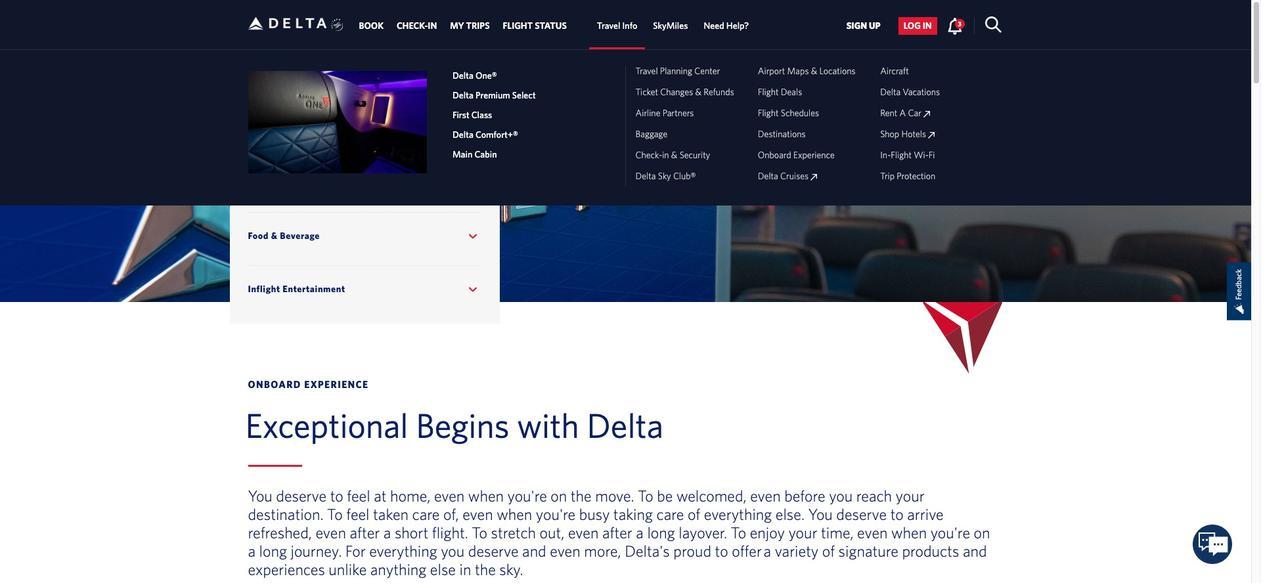 Task type: describe. For each thing, give the bounding box(es) containing it.
trip protection
[[880, 171, 936, 181]]

even up enjoy
[[750, 487, 781, 505]]

2 vertical spatial flight
[[891, 150, 912, 160]]

premium
[[476, 90, 510, 101]]

1 vertical spatial the
[[475, 561, 496, 579]]

2 care from the left
[[657, 505, 684, 524]]

3
[[958, 20, 962, 28]]

delta vacations
[[880, 87, 940, 97]]

hotels
[[902, 129, 926, 139]]

check-in
[[397, 21, 437, 31]]

travel planning center link
[[636, 66, 720, 76]]

inflight entertainment button
[[248, 266, 482, 313]]

2 vertical spatial onboard
[[282, 177, 319, 188]]

to up journey.
[[327, 505, 343, 524]]

else.
[[776, 505, 805, 524]]

0 horizontal spatial you
[[248, 487, 272, 505]]

in for check-
[[662, 150, 669, 160]]

0 horizontal spatial your
[[789, 524, 817, 542]]

& for locations
[[811, 66, 817, 76]]

trips
[[466, 21, 490, 31]]

need help? link
[[704, 14, 749, 38]]

welcomed,
[[677, 487, 747, 505]]

my trips
[[450, 21, 490, 31]]

1 horizontal spatial long
[[647, 524, 675, 542]]

aircraft link
[[880, 66, 909, 76]]

delta one® image
[[248, 71, 427, 173]]

0 horizontal spatial on
[[551, 487, 567, 505]]

0 horizontal spatial of
[[688, 505, 700, 524]]

you deserve to feel at home, even when you're on the move. to be welcomed, even before you reach your destination. to feel taken care of, even when you're busy taking care of everything else. you deserve to arrive refreshed, even after a short flight. to stretch out, even after a long layover. to enjoy your time, even when you're on a long journey. for everything you deserve and even more, delta's proud to offer a variety of signature products and experiences unlike anything else in the sky.
[[248, 487, 990, 579]]

delta for delta cruises
[[758, 171, 778, 181]]

with
[[517, 405, 579, 445]]

delta comfort+®
[[453, 130, 518, 140]]

airport
[[758, 66, 785, 76]]

delta for delta one®
[[453, 70, 474, 81]]

info
[[622, 21, 637, 31]]

flight.
[[432, 524, 468, 542]]

check-in link
[[397, 14, 437, 38]]

in-
[[880, 150, 891, 160]]

1 horizontal spatial a
[[384, 524, 391, 542]]

when down reach on the right bottom of page
[[891, 524, 927, 542]]

out,
[[540, 524, 565, 542]]

ticket changes & refunds
[[636, 87, 734, 97]]

layover.
[[679, 524, 727, 542]]

offer a
[[732, 542, 771, 561]]

skyteam image
[[331, 4, 344, 45]]

enjoy
[[750, 524, 785, 542]]

time,
[[821, 524, 854, 542]]

1 after from the left
[[350, 524, 380, 542]]

when right the of,
[[468, 487, 504, 505]]

locations
[[819, 66, 856, 76]]

ticket changes & refunds link
[[636, 87, 734, 97]]

travel info link
[[597, 14, 637, 38]]

taking
[[613, 505, 653, 524]]

class
[[471, 110, 492, 120]]

book link
[[359, 14, 384, 38]]

sign up
[[846, 21, 881, 31]]

partners
[[663, 108, 694, 118]]

1 care from the left
[[412, 505, 440, 524]]

1 horizontal spatial of
[[822, 542, 835, 561]]

flight schedules link
[[758, 108, 819, 118]]

to left be
[[638, 487, 653, 505]]

flight status
[[503, 21, 567, 31]]

help?
[[726, 21, 749, 31]]

even right time,
[[857, 524, 888, 542]]

1 horizontal spatial everything
[[704, 505, 772, 524]]

log in button
[[898, 17, 937, 35]]

travel info
[[597, 21, 637, 31]]

refunds
[[704, 87, 734, 97]]

vacations
[[903, 87, 940, 97]]

delta vacations link
[[880, 87, 940, 97]]

home,
[[390, 487, 431, 505]]

trip protection link
[[880, 171, 936, 181]]

onboard experience for onboard experience dropdown button
[[251, 68, 368, 79]]

my trips link
[[450, 14, 490, 38]]

else
[[430, 561, 456, 579]]

overview
[[248, 124, 289, 135]]

log in
[[904, 21, 932, 31]]

airport maps & locations link
[[758, 66, 856, 76]]

inflight
[[248, 284, 280, 294]]

main cabin
[[453, 149, 497, 160]]

shop hotels link
[[880, 129, 935, 139]]

even right 'out,'
[[568, 524, 599, 542]]

exceptional
[[245, 405, 408, 445]]

taken
[[373, 505, 409, 524]]

experiences
[[322, 177, 374, 188]]

sky.
[[499, 561, 523, 579]]

this link opens another site in a new window that may not follow the same accessibility policies as delta air lines. image for shop hotels
[[928, 132, 935, 139]]

skymiles link
[[653, 14, 688, 38]]

variety
[[775, 542, 819, 561]]

1 horizontal spatial you
[[808, 505, 833, 524]]

delta for delta premium select
[[453, 90, 474, 101]]

delta air lines image
[[248, 3, 327, 44]]

0 vertical spatial you
[[829, 487, 853, 505]]

inflight entertainment
[[248, 284, 345, 294]]

delta sky club®
[[636, 171, 696, 181]]

baggage
[[636, 129, 668, 139]]

cabin
[[475, 149, 497, 160]]

& inside dropdown button
[[271, 231, 278, 241]]

delta for delta comfort+®
[[453, 130, 474, 140]]

onboard for onboard experience dropdown button
[[251, 68, 303, 79]]

cruises
[[780, 171, 809, 181]]

destinations
[[758, 129, 806, 139]]

3 link
[[947, 17, 965, 34]]

check-in & security
[[636, 150, 710, 160]]

need help?
[[704, 21, 749, 31]]

2 horizontal spatial a
[[636, 524, 644, 542]]

this link opens another site in a new window that may not follow the same accessibility policies as delta air lines. image for rent a car
[[924, 111, 930, 118]]

car
[[908, 108, 922, 118]]

delta sky club® link
[[636, 171, 696, 181]]

delta's onboard experiences
[[248, 177, 374, 188]]

maps
[[787, 66, 809, 76]]

onboard experience button
[[248, 57, 482, 90]]

first class
[[453, 110, 492, 120]]

beverage
[[280, 231, 320, 241]]

baggage link
[[636, 129, 668, 139]]

2 horizontal spatial deserve
[[836, 505, 887, 524]]



Task type: locate. For each thing, give the bounding box(es) containing it.
you left reach on the right bottom of page
[[829, 487, 853, 505]]

long
[[647, 524, 675, 542], [259, 542, 287, 561]]

experience down skyteam image
[[306, 68, 368, 79]]

1 vertical spatial delta's
[[625, 542, 670, 561]]

at
[[374, 487, 387, 505]]

exceptional begins with delta
[[245, 405, 664, 445]]

products
[[902, 542, 959, 561]]

everything down taken
[[369, 542, 437, 561]]

a
[[384, 524, 391, 542], [636, 524, 644, 542], [248, 542, 256, 561]]

of
[[688, 505, 700, 524], [822, 542, 835, 561]]

deserve up refreshed,
[[276, 487, 327, 505]]

tab list containing book
[[0, 0, 1251, 206]]

1 vertical spatial flight
[[758, 108, 779, 118]]

begins
[[416, 405, 509, 445]]

delta cruises link
[[758, 171, 817, 181]]

0 vertical spatial on
[[551, 487, 567, 505]]

experience
[[306, 68, 368, 79], [793, 150, 835, 160]]

1 horizontal spatial experience
[[793, 150, 835, 160]]

flight
[[758, 87, 779, 97], [758, 108, 779, 118], [891, 150, 912, 160]]

after
[[350, 524, 380, 542], [602, 524, 632, 542]]

& left refunds at the top
[[695, 87, 702, 97]]

trip
[[880, 171, 895, 181]]

tab list
[[0, 0, 1251, 206]]

signature
[[839, 542, 899, 561]]

you right else.
[[808, 505, 833, 524]]

up
[[869, 21, 881, 31]]

sky
[[658, 171, 671, 181]]

experience up this link opens another site in a new window that may not follow the same accessibility policies as delta air lines. image
[[793, 150, 835, 160]]

2 vertical spatial in
[[459, 561, 471, 579]]

before
[[784, 487, 825, 505]]

in inside you deserve to feel at home, even when you're on the move. to be welcomed, even before you reach your destination. to feel taken care of, even when you're busy taking care of everything else. you deserve to arrive refreshed, even after a short flight. to stretch out, even after a long layover. to enjoy your time, even when you're on a long journey. for everything you deserve and even more, delta's proud to offer a variety of signature products and experiences unlike anything else in the sky.
[[459, 561, 471, 579]]

delta for delta sky club®
[[636, 171, 656, 181]]

feel
[[347, 487, 370, 505], [346, 505, 370, 524]]

on right the products
[[974, 524, 990, 542]]

in right the else
[[459, 561, 471, 579]]

deserve up signature
[[836, 505, 887, 524]]

changes
[[660, 87, 693, 97]]

security
[[680, 150, 710, 160]]

0 horizontal spatial after
[[350, 524, 380, 542]]

check-
[[636, 150, 662, 160]]

overview link
[[248, 107, 482, 154]]

entertainment
[[283, 284, 345, 294]]

1 vertical spatial travel
[[636, 66, 658, 76]]

1 vertical spatial your
[[789, 524, 817, 542]]

message us image
[[1193, 525, 1233, 565]]

one®
[[476, 70, 497, 81]]

1 vertical spatial onboard
[[758, 150, 791, 160]]

0 horizontal spatial long
[[259, 542, 287, 561]]

need
[[704, 21, 724, 31]]

airline partners
[[636, 108, 694, 118]]

flight deals link
[[758, 87, 802, 97]]

after down at on the bottom left
[[350, 524, 380, 542]]

onboard
[[251, 68, 303, 79], [758, 150, 791, 160], [282, 177, 319, 188]]

travel inside travel info link
[[597, 21, 620, 31]]

1 horizontal spatial after
[[602, 524, 632, 542]]

even right the of,
[[463, 505, 493, 524]]

0 horizontal spatial and
[[522, 542, 546, 561]]

0 horizontal spatial the
[[475, 561, 496, 579]]

food
[[248, 231, 269, 241]]

onboard experience
[[251, 68, 368, 79], [758, 150, 835, 160]]

0 horizontal spatial in
[[459, 561, 471, 579]]

book
[[359, 21, 384, 31]]

move.
[[595, 487, 634, 505]]

deserve
[[276, 487, 327, 505], [836, 505, 887, 524], [468, 542, 519, 561]]

1 horizontal spatial to
[[715, 542, 728, 561]]

status
[[535, 21, 567, 31]]

2 horizontal spatial in
[[923, 21, 932, 31]]

this link opens another site in a new window that may not follow the same accessibility policies as delta air lines. image
[[811, 174, 817, 181]]

0 horizontal spatial travel
[[597, 21, 620, 31]]

onboard
[[248, 379, 301, 390]]

0 vertical spatial onboard experience
[[251, 68, 368, 79]]

1 vertical spatial experience
[[793, 150, 835, 160]]

you up refreshed,
[[248, 487, 272, 505]]

of right variety at the bottom right of page
[[822, 542, 835, 561]]

even left more,
[[550, 542, 580, 561]]

this link opens another site in a new window that may not follow the same accessibility policies as delta air lines. image inside shop hotels link
[[928, 132, 935, 139]]

0 horizontal spatial to
[[330, 487, 343, 505]]

1 horizontal spatial onboard experience
[[758, 150, 835, 160]]

in inside tab list
[[662, 150, 669, 160]]

0 vertical spatial in
[[923, 21, 932, 31]]

this link opens another site in a new window that may not follow the same accessibility policies as delta air lines. image inside rent a car link
[[924, 111, 930, 118]]

a left short
[[384, 524, 391, 542]]

in right log
[[923, 21, 932, 31]]

in up delta sky club® link
[[662, 150, 669, 160]]

0 horizontal spatial onboard experience
[[251, 68, 368, 79]]

rent
[[880, 108, 898, 118]]

0 vertical spatial the
[[571, 487, 592, 505]]

wi-
[[914, 150, 929, 160]]

you
[[248, 487, 272, 505], [808, 505, 833, 524]]

in for log
[[923, 21, 932, 31]]

delta for delta vacations
[[880, 87, 901, 97]]

flight down flight deals link
[[758, 108, 779, 118]]

planning
[[660, 66, 692, 76]]

to left arrive
[[890, 505, 904, 524]]

travel up ticket
[[636, 66, 658, 76]]

flight for flight deals
[[758, 87, 779, 97]]

this link opens another site in a new window that may not follow the same accessibility policies as delta air lines. image right hotels
[[928, 132, 935, 139]]

everything up offer a
[[704, 505, 772, 524]]

onboard left experiences
[[282, 177, 319, 188]]

1 vertical spatial everything
[[369, 542, 437, 561]]

stretch
[[491, 524, 536, 542]]

experience inside onboard experience dropdown button
[[306, 68, 368, 79]]

long down destination.
[[259, 542, 287, 561]]

to left at on the bottom left
[[330, 487, 343, 505]]

1 vertical spatial this link opens another site in a new window that may not follow the same accessibility policies as delta air lines. image
[[928, 132, 935, 139]]

delta's down taking
[[625, 542, 670, 561]]

to right proud on the right bottom of page
[[715, 542, 728, 561]]

0 vertical spatial this link opens another site in a new window that may not follow the same accessibility policies as delta air lines. image
[[924, 111, 930, 118]]

food & beverage
[[248, 231, 320, 241]]

experience inside tab list
[[793, 150, 835, 160]]

0 vertical spatial of
[[688, 505, 700, 524]]

2 and from the left
[[963, 542, 987, 561]]

0 vertical spatial experience
[[306, 68, 368, 79]]

delta cruises
[[758, 171, 811, 181]]

0 horizontal spatial you
[[441, 542, 465, 561]]

& right food
[[271, 231, 278, 241]]

& for refunds
[[695, 87, 702, 97]]

1 vertical spatial you
[[441, 542, 465, 561]]

0 vertical spatial everything
[[704, 505, 772, 524]]

& right maps
[[811, 66, 817, 76]]

&
[[811, 66, 817, 76], [695, 87, 702, 97], [671, 150, 678, 160], [271, 231, 278, 241]]

a down destination.
[[248, 542, 256, 561]]

1 horizontal spatial deserve
[[468, 542, 519, 561]]

onboard for onboard experience link
[[758, 150, 791, 160]]

onboard experience link
[[758, 150, 835, 160]]

travel left info
[[597, 21, 620, 31]]

to left enjoy
[[731, 524, 746, 542]]

fi
[[929, 150, 935, 160]]

1 horizontal spatial the
[[571, 487, 592, 505]]

even up flight.
[[434, 487, 465, 505]]

flight left wi-
[[891, 150, 912, 160]]

0 vertical spatial delta's
[[248, 177, 279, 188]]

0 horizontal spatial everything
[[369, 542, 437, 561]]

destinations link
[[758, 129, 806, 139]]

care left the of,
[[412, 505, 440, 524]]

0 vertical spatial travel
[[597, 21, 620, 31]]

destination.
[[248, 505, 324, 524]]

flight down airport
[[758, 87, 779, 97]]

schedules
[[781, 108, 819, 118]]

1 horizontal spatial you
[[829, 487, 853, 505]]

busy
[[579, 505, 610, 524]]

0 vertical spatial your
[[896, 487, 925, 505]]

1 horizontal spatial delta's
[[625, 542, 670, 561]]

onboard down delta air lines image at the left top
[[251, 68, 303, 79]]

onboard experience up cruises
[[758, 150, 835, 160]]

2 horizontal spatial to
[[890, 505, 904, 524]]

1 horizontal spatial travel
[[636, 66, 658, 76]]

experience for onboard experience link
[[793, 150, 835, 160]]

long down be
[[647, 524, 675, 542]]

unlike
[[329, 561, 367, 579]]

0 vertical spatial flight
[[758, 87, 779, 97]]

after down move. on the bottom
[[602, 524, 632, 542]]

your right reach on the right bottom of page
[[896, 487, 925, 505]]

comfort+®
[[476, 130, 518, 140]]

check-
[[397, 21, 428, 31]]

flight
[[503, 21, 533, 31]]

shop hotels
[[880, 129, 928, 139]]

in-flight wi-fi link
[[880, 150, 935, 160]]

of right be
[[688, 505, 700, 524]]

a right more,
[[636, 524, 644, 542]]

a
[[900, 108, 906, 118]]

1 horizontal spatial care
[[657, 505, 684, 524]]

travel for travel info
[[597, 21, 620, 31]]

0 horizontal spatial care
[[412, 505, 440, 524]]

delta's inside you deserve to feel at home, even when you're on the move. to be welcomed, even before you reach your destination. to feel taken care of, even when you're busy taking care of everything else. you deserve to arrive refreshed, even after a short flight. to stretch out, even after a long layover. to enjoy your time, even when you're on a long journey. for everything you deserve and even more, delta's proud to offer a variety of signature products and experiences unlike anything else in the sky.
[[625, 542, 670, 561]]

of,
[[443, 505, 459, 524]]

to right flight.
[[472, 524, 487, 542]]

delta's inside delta's onboard experiences dropdown button
[[248, 177, 279, 188]]

the left sky. at the left bottom
[[475, 561, 496, 579]]

first
[[453, 110, 469, 120]]

0 horizontal spatial delta's
[[248, 177, 279, 188]]

onboard inside tab list
[[758, 150, 791, 160]]

arrive
[[907, 505, 944, 524]]

delta's down overview
[[248, 177, 279, 188]]

the left move. on the bottom
[[571, 487, 592, 505]]

1 vertical spatial in
[[662, 150, 669, 160]]

1 horizontal spatial on
[[974, 524, 990, 542]]

& left security
[[671, 150, 678, 160]]

you down the of,
[[441, 542, 465, 561]]

travel for travel planning center
[[636, 66, 658, 76]]

on up 'out,'
[[551, 487, 567, 505]]

onboard experience inside dropdown button
[[251, 68, 368, 79]]

1 vertical spatial of
[[822, 542, 835, 561]]

in inside log in button
[[923, 21, 932, 31]]

sign
[[846, 21, 867, 31]]

1 horizontal spatial in
[[662, 150, 669, 160]]

0 vertical spatial onboard
[[251, 68, 303, 79]]

shop
[[880, 129, 899, 139]]

0 horizontal spatial experience
[[306, 68, 368, 79]]

for
[[345, 542, 366, 561]]

skymiles
[[653, 21, 688, 31]]

in
[[428, 21, 437, 31]]

protection
[[897, 171, 936, 181]]

delta one®
[[453, 70, 497, 81]]

this link opens another site in a new window that may not follow the same accessibility policies as delta air lines. image right the car
[[924, 111, 930, 118]]

onboard experience inside tab list
[[758, 150, 835, 160]]

delta
[[453, 70, 474, 81], [880, 87, 901, 97], [453, 90, 474, 101], [453, 130, 474, 140], [636, 171, 656, 181], [758, 171, 778, 181], [587, 405, 664, 445]]

short
[[395, 524, 428, 542]]

club®
[[673, 171, 696, 181]]

deserve right the else
[[468, 542, 519, 561]]

your left time,
[[789, 524, 817, 542]]

1 vertical spatial on
[[974, 524, 990, 542]]

when left 'out,'
[[497, 505, 532, 524]]

onboard experience down delta air lines image at the left top
[[251, 68, 368, 79]]

1 and from the left
[[522, 542, 546, 561]]

care right taking
[[657, 505, 684, 524]]

2 after from the left
[[602, 524, 632, 542]]

airline partners link
[[636, 108, 694, 118]]

main cabin link
[[447, 145, 615, 164]]

1 horizontal spatial your
[[896, 487, 925, 505]]

flight for flight schedules
[[758, 108, 779, 118]]

0 horizontal spatial deserve
[[276, 487, 327, 505]]

even up unlike on the left bottom of page
[[316, 524, 346, 542]]

delta premium select
[[453, 90, 536, 101]]

airline
[[636, 108, 660, 118]]

delta premium select link
[[447, 86, 615, 105]]

0 horizontal spatial a
[[248, 542, 256, 561]]

1 horizontal spatial and
[[963, 542, 987, 561]]

& for security
[[671, 150, 678, 160]]

1 vertical spatial onboard experience
[[758, 150, 835, 160]]

on
[[551, 487, 567, 505], [974, 524, 990, 542]]

onboard experience for onboard experience link
[[758, 150, 835, 160]]

onboard experience
[[248, 379, 369, 390]]

experience for onboard experience dropdown button
[[306, 68, 368, 79]]

this link opens another site in a new window that may not follow the same accessibility policies as delta air lines. image
[[924, 111, 930, 118], [928, 132, 935, 139]]

onboard down destinations
[[758, 150, 791, 160]]

first class link
[[447, 105, 615, 125]]



Task type: vqa. For each thing, say whether or not it's contained in the screenshot.
Onboard Experience corresponding to Onboard Experience dropdown button
yes



